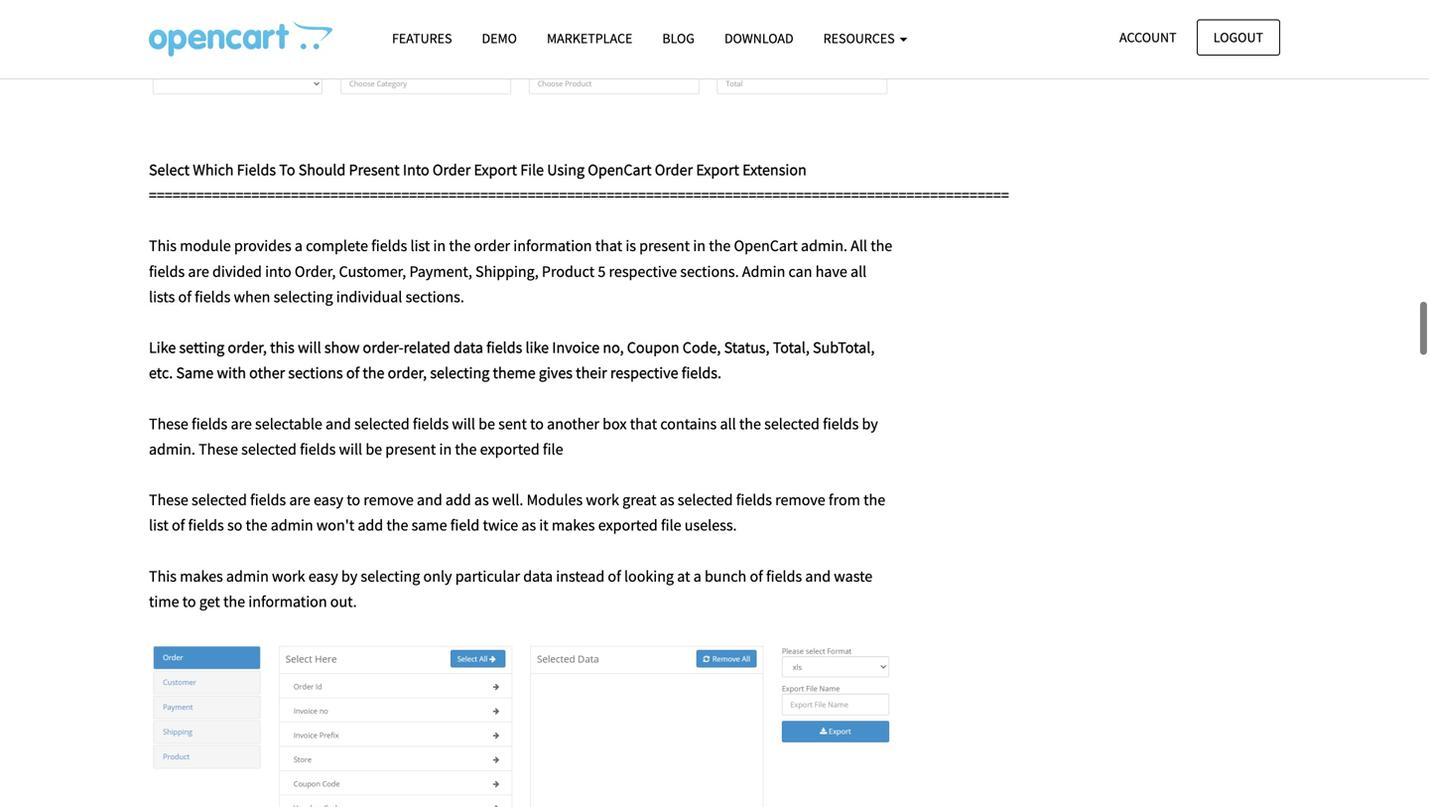 Task type: describe. For each thing, give the bounding box(es) containing it.
1 order from the left
[[433, 160, 471, 180]]

a inside this makes admin work easy by selecting only particular data instead of looking at a bunch of fields and waste time to get the information out.
[[694, 566, 702, 586]]

1 horizontal spatial be
[[479, 414, 495, 434]]

product
[[542, 261, 595, 281]]

to
[[279, 160, 295, 180]]

of right bunch
[[750, 566, 763, 586]]

complete
[[306, 236, 368, 256]]

the right so
[[246, 515, 268, 535]]

using
[[547, 160, 585, 180]]

of inside like setting order, this will show order-related data fields like invoice no, coupon code, status, total, subtotal, etc. same with other sections of the order, selecting theme gives their respective fields.
[[346, 363, 360, 383]]

makes inside these selected fields are easy to remove and add as well. modules work great as selected fields remove from the list of fields so the admin won't add the same field twice as it makes exported file useless.
[[552, 515, 595, 535]]

marketplace
[[547, 29, 633, 47]]

customer,
[[339, 261, 406, 281]]

work inside this makes admin work easy by selecting only particular data instead of looking at a bunch of fields and waste time to get the information out.
[[272, 566, 305, 586]]

from
[[829, 490, 861, 510]]

selected up so
[[192, 490, 247, 510]]

the right contains at the bottom
[[739, 414, 761, 434]]

0 vertical spatial add
[[446, 490, 471, 510]]

other
[[249, 363, 285, 383]]

all inside this module provides a complete fields list in the order information that is present in the opencart admin. all the fields are divided into order, customer, payment, shipping, product 5 respective sections. admin can have all lists of fields when selecting individual sections.
[[851, 261, 867, 281]]

1 export from the left
[[474, 160, 517, 180]]

in up the payment,
[[433, 236, 446, 256]]

demo link
[[467, 21, 532, 56]]

1 vertical spatial add
[[358, 515, 383, 535]]

are inside this module provides a complete fields list in the order information that is present in the opencart admin. all the fields are divided into order, customer, payment, shipping, product 5 respective sections. admin can have all lists of fields when selecting individual sections.
[[188, 261, 209, 281]]

marketplace link
[[532, 21, 648, 56]]

file
[[520, 160, 544, 180]]

theme
[[493, 363, 536, 383]]

etc.
[[149, 363, 173, 383]]

the left same
[[387, 515, 408, 535]]

fields inside like setting order, this will show order-related data fields like invoice no, coupon code, status, total, subtotal, etc. same with other sections of the order, selecting theme gives their respective fields.
[[487, 338, 522, 357]]

like
[[526, 338, 549, 357]]

demo
[[482, 29, 517, 47]]

admin. inside these fields are selectable and selected fields will be sent to another box that contains all the selected fields by admin. these selected fields will be present in the exported file
[[149, 439, 195, 459]]

admin
[[742, 261, 786, 281]]

field
[[450, 515, 480, 535]]

2 order from the left
[[655, 160, 693, 180]]

great
[[623, 490, 657, 510]]

it
[[539, 515, 549, 535]]

to inside this makes admin work easy by selecting only particular data instead of looking at a bunch of fields and waste time to get the information out.
[[182, 592, 196, 612]]

select which fields to should present into order export file using opencart order export extension =============================================================================================================
[[149, 160, 1009, 205]]

1 vertical spatial will
[[452, 414, 475, 434]]

get
[[199, 592, 220, 612]]

of right instead at the left bottom of page
[[608, 566, 621, 586]]

fields inside this makes admin work easy by selecting only particular data instead of looking at a bunch of fields and waste time to get the information out.
[[766, 566, 802, 586]]

selectable
[[255, 414, 322, 434]]

work inside these selected fields are easy to remove and add as well. modules work great as selected fields remove from the list of fields so the admin won't add the same field twice as it makes exported file useless.
[[586, 490, 619, 510]]

into
[[265, 261, 292, 281]]

bunch
[[705, 566, 747, 586]]

opencart - export orders image
[[149, 21, 333, 57]]

their
[[576, 363, 607, 383]]

is
[[626, 236, 636, 256]]

0 horizontal spatial be
[[366, 439, 382, 459]]

blog link
[[648, 21, 710, 56]]

that inside these fields are selectable and selected fields will be sent to another box that contains all the selected fields by admin. these selected fields will be present in the exported file
[[630, 414, 657, 434]]

twice
[[483, 515, 518, 535]]

with
[[217, 363, 246, 383]]

features
[[392, 29, 452, 47]]

well.
[[492, 490, 524, 510]]

which
[[193, 160, 234, 180]]

selecting inside this makes admin work easy by selecting only particular data instead of looking at a bunch of fields and waste time to get the information out.
[[361, 566, 420, 586]]

the inside like setting order, this will show order-related data fields like invoice no, coupon code, status, total, subtotal, etc. same with other sections of the order, selecting theme gives their respective fields.
[[363, 363, 385, 383]]

same
[[176, 363, 214, 383]]

extension
[[743, 160, 807, 180]]

the right is
[[709, 236, 731, 256]]

to inside these fields are selectable and selected fields will be sent to another box that contains all the selected fields by admin. these selected fields will be present in the exported file
[[530, 414, 544, 434]]

features link
[[377, 21, 467, 56]]

blog
[[662, 29, 695, 47]]

waste
[[834, 566, 873, 586]]

total,
[[773, 338, 810, 357]]

fields.
[[682, 363, 722, 383]]

information inside this makes admin work easy by selecting only particular data instead of looking at a bunch of fields and waste time to get the information out.
[[248, 592, 327, 612]]

another
[[547, 414, 600, 434]]

1 horizontal spatial as
[[522, 515, 536, 535]]

easy for admin
[[314, 490, 343, 510]]

selected up useless.
[[678, 490, 733, 510]]

resources
[[824, 29, 898, 47]]

in inside these fields are selectable and selected fields will be sent to another box that contains all the selected fields by admin. these selected fields will be present in the exported file
[[439, 439, 452, 459]]

will inside like setting order, this will show order-related data fields like invoice no, coupon code, status, total, subtotal, etc. same with other sections of the order, selecting theme gives their respective fields.
[[298, 338, 321, 357]]

only
[[423, 566, 452, 586]]

respective for present
[[609, 261, 677, 281]]

gives
[[539, 363, 573, 383]]

account link
[[1103, 19, 1194, 55]]

looking
[[624, 566, 674, 586]]

of inside these selected fields are easy to remove and add as well. modules work great as selected fields remove from the list of fields so the admin won't add the same field twice as it makes exported file useless.
[[172, 515, 185, 535]]

order
[[474, 236, 510, 256]]

2 vertical spatial will
[[339, 439, 362, 459]]

0 vertical spatial sections.
[[680, 261, 739, 281]]

should
[[299, 160, 346, 180]]

account
[[1120, 28, 1177, 46]]

the right 'from'
[[864, 490, 886, 510]]

provides
[[234, 236, 292, 256]]

download link
[[710, 21, 809, 56]]

fields
[[237, 160, 276, 180]]

into
[[403, 160, 430, 180]]

this makes admin work easy by selecting only particular data instead of looking at a bunch of fields and waste time to get the information out.
[[149, 566, 873, 612]]

can
[[789, 261, 813, 281]]

payment,
[[409, 261, 472, 281]]

coupon
[[627, 338, 680, 357]]

box
[[603, 414, 627, 434]]

1 vertical spatial order,
[[388, 363, 427, 383]]

out.
[[330, 592, 357, 612]]

5
[[598, 261, 606, 281]]

data inside this makes admin work easy by selecting only particular data instead of looking at a bunch of fields and waste time to get the information out.
[[523, 566, 553, 586]]

information inside this module provides a complete fields list in the order information that is present in the opencart admin. all the fields are divided into order, customer, payment, shipping, product 5 respective sections. admin can have all lists of fields when selecting individual sections.
[[514, 236, 592, 256]]

opencart inside select which fields to should present into order export file using opencart order export extension =============================================================================================================
[[588, 160, 652, 180]]

contains
[[660, 414, 717, 434]]

particular
[[455, 566, 520, 586]]

data inside like setting order, this will show order-related data fields like invoice no, coupon code, status, total, subtotal, etc. same with other sections of the order, selecting theme gives their respective fields.
[[454, 338, 483, 357]]

admin inside this makes admin work easy by selecting only particular data instead of looking at a bunch of fields and waste time to get the information out.
[[226, 566, 269, 586]]



Task type: vqa. For each thing, say whether or not it's contained in the screenshot.
Forum
no



Task type: locate. For each thing, give the bounding box(es) containing it.
logout link
[[1197, 19, 1281, 55]]

easy up 'out.'
[[309, 566, 338, 586]]

order, down the related on the top left
[[388, 363, 427, 383]]

information left 'out.'
[[248, 592, 327, 612]]

selected down total,
[[765, 414, 820, 434]]

of left so
[[172, 515, 185, 535]]

0 horizontal spatial that
[[595, 236, 623, 256]]

0 vertical spatial respective
[[609, 261, 677, 281]]

admin. inside this module provides a complete fields list in the order information that is present in the opencart admin. all the fields are divided into order, customer, payment, shipping, product 5 respective sections. admin can have all lists of fields when selecting individual sections.
[[801, 236, 848, 256]]

and inside these selected fields are easy to remove and add as well. modules work great as selected fields remove from the list of fields so the admin won't add the same field twice as it makes exported file useless.
[[417, 490, 442, 510]]

resources link
[[809, 21, 923, 56]]

list inside this module provides a complete fields list in the order information that is present in the opencart admin. all the fields are divided into order, customer, payment, shipping, product 5 respective sections. admin can have all lists of fields when selecting individual sections.
[[410, 236, 430, 256]]

in up same
[[439, 439, 452, 459]]

admin left won't
[[271, 515, 313, 535]]

information
[[514, 236, 592, 256], [248, 592, 327, 612]]

0 horizontal spatial will
[[298, 338, 321, 357]]

information up product
[[514, 236, 592, 256]]

will up won't
[[339, 439, 362, 459]]

1 horizontal spatial file
[[661, 515, 682, 535]]

easy inside these selected fields are easy to remove and add as well. modules work great as selected fields remove from the list of fields so the admin won't add the same field twice as it makes exported file useless.
[[314, 490, 343, 510]]

respective inside like setting order, this will show order-related data fields like invoice no, coupon code, status, total, subtotal, etc. same with other sections of the order, selecting theme gives their respective fields.
[[610, 363, 679, 383]]

0 vertical spatial makes
[[552, 515, 595, 535]]

0 vertical spatial that
[[595, 236, 623, 256]]

1 horizontal spatial information
[[514, 236, 592, 256]]

1 vertical spatial easy
[[309, 566, 338, 586]]

all
[[851, 236, 868, 256]]

0 vertical spatial easy
[[314, 490, 343, 510]]

add
[[446, 490, 471, 510], [358, 515, 383, 535]]

individual
[[336, 287, 402, 307]]

this
[[270, 338, 295, 357]]

0 horizontal spatial all
[[720, 414, 736, 434]]

a up order,
[[295, 236, 303, 256]]

the inside this makes admin work easy by selecting only particular data instead of looking at a bunch of fields and waste time to get the information out.
[[223, 592, 245, 612]]

these inside these selected fields are easy to remove and add as well. modules work great as selected fields remove from the list of fields so the admin won't add the same field twice as it makes exported file useless.
[[149, 490, 188, 510]]

sent
[[498, 414, 527, 434]]

sections
[[288, 363, 343, 383]]

0 horizontal spatial exported
[[480, 439, 540, 459]]

these fields are selectable and selected fields will be sent to another box that contains all the selected fields by admin. these selected fields will be present in the exported file
[[149, 414, 878, 459]]

the up the payment,
[[449, 236, 471, 256]]

the right all
[[871, 236, 893, 256]]

admin
[[271, 515, 313, 535], [226, 566, 269, 586]]

logout
[[1214, 28, 1264, 46]]

=============================================================================================================
[[149, 185, 1009, 205]]

by inside these fields are selectable and selected fields will be sent to another box that contains all the selected fields by admin. these selected fields will be present in the exported file
[[862, 414, 878, 434]]

present
[[349, 160, 400, 180]]

0 horizontal spatial sections.
[[406, 287, 464, 307]]

this module provides a complete fields list in the order information that is present in the opencart admin. all the fields are divided into order, customer, payment, shipping, product 5 respective sections. admin can have all lists of fields when selecting individual sections.
[[149, 236, 893, 307]]

0 horizontal spatial data
[[454, 338, 483, 357]]

by up 'out.'
[[341, 566, 358, 586]]

0 horizontal spatial are
[[188, 261, 209, 281]]

and left waste
[[806, 566, 831, 586]]

are left selectable
[[231, 414, 252, 434]]

data right the related on the top left
[[454, 338, 483, 357]]

easy up won't
[[314, 490, 343, 510]]

shipping,
[[476, 261, 539, 281]]

0 vertical spatial all
[[851, 261, 867, 281]]

2 export from the left
[[696, 160, 740, 180]]

remove up same
[[364, 490, 414, 510]]

data left instead at the left bottom of page
[[523, 566, 553, 586]]

and inside this makes admin work easy by selecting only particular data instead of looking at a bunch of fields and waste time to get the information out.
[[806, 566, 831, 586]]

are inside these fields are selectable and selected fields will be sent to another box that contains all the selected fields by admin. these selected fields will be present in the exported file
[[231, 414, 252, 434]]

in right is
[[693, 236, 706, 256]]

1 horizontal spatial selecting
[[361, 566, 420, 586]]

these for selected
[[149, 490, 188, 510]]

0 horizontal spatial work
[[272, 566, 305, 586]]

makes up get
[[180, 566, 223, 586]]

show
[[324, 338, 360, 357]]

and inside these fields are selectable and selected fields will be sent to another box that contains all the selected fields by admin. these selected fields will be present in the exported file
[[326, 414, 351, 434]]

1 horizontal spatial remove
[[775, 490, 826, 510]]

order-
[[363, 338, 404, 357]]

this for this makes admin work easy by selecting only particular data instead of looking at a bunch of fields and waste time to get the information out.
[[149, 566, 177, 586]]

1 horizontal spatial to
[[347, 490, 360, 510]]

a right at
[[694, 566, 702, 586]]

have
[[816, 261, 848, 281]]

1 remove from the left
[[364, 490, 414, 510]]

1 vertical spatial to
[[347, 490, 360, 510]]

sections. left the admin
[[680, 261, 739, 281]]

add right won't
[[358, 515, 383, 535]]

1 vertical spatial file
[[661, 515, 682, 535]]

selecting inside like setting order, this will show order-related data fields like invoice no, coupon code, status, total, subtotal, etc. same with other sections of the order, selecting theme gives their respective fields.
[[430, 363, 490, 383]]

0 vertical spatial to
[[530, 414, 544, 434]]

1 vertical spatial by
[[341, 566, 358, 586]]

order up =============================================================================================================
[[655, 160, 693, 180]]

admin down so
[[226, 566, 269, 586]]

0 horizontal spatial remove
[[364, 490, 414, 510]]

1 vertical spatial these
[[199, 439, 238, 459]]

1 horizontal spatial all
[[851, 261, 867, 281]]

exported
[[480, 439, 540, 459], [598, 515, 658, 535]]

same
[[412, 515, 447, 535]]

respective inside this module provides a complete fields list in the order information that is present in the opencart admin. all the fields are divided into order, customer, payment, shipping, product 5 respective sections. admin can have all lists of fields when selecting individual sections.
[[609, 261, 677, 281]]

1 horizontal spatial and
[[417, 490, 442, 510]]

all
[[851, 261, 867, 281], [720, 414, 736, 434]]

select
[[149, 160, 190, 180]]

as right the great
[[660, 490, 675, 510]]

opencart up =============================================================================================================
[[588, 160, 652, 180]]

1 horizontal spatial data
[[523, 566, 553, 586]]

will up sections
[[298, 338, 321, 357]]

modules
[[527, 490, 583, 510]]

1 horizontal spatial will
[[339, 439, 362, 459]]

to right sent
[[530, 414, 544, 434]]

will left sent
[[452, 414, 475, 434]]

0 vertical spatial exported
[[480, 439, 540, 459]]

order, up with
[[228, 338, 267, 357]]

list up the payment,
[[410, 236, 430, 256]]

0 vertical spatial admin
[[271, 515, 313, 535]]

are inside these selected fields are easy to remove and add as well. modules work great as selected fields remove from the list of fields so the admin won't add the same field twice as it makes exported file useless.
[[289, 490, 311, 510]]

1 horizontal spatial list
[[410, 236, 430, 256]]

lists
[[149, 287, 175, 307]]

useless.
[[685, 515, 737, 535]]

makes inside this makes admin work easy by selecting only particular data instead of looking at a bunch of fields and waste time to get the information out.
[[180, 566, 223, 586]]

time
[[149, 592, 179, 612]]

0 vertical spatial be
[[479, 414, 495, 434]]

1 horizontal spatial makes
[[552, 515, 595, 535]]

a inside this module provides a complete fields list in the order information that is present in the opencart admin. all the fields are divided into order, customer, payment, shipping, product 5 respective sections. admin can have all lists of fields when selecting individual sections.
[[295, 236, 303, 256]]

so
[[227, 515, 243, 535]]

0 horizontal spatial as
[[474, 490, 489, 510]]

download
[[725, 29, 794, 47]]

are down selectable
[[289, 490, 311, 510]]

0 horizontal spatial list
[[149, 515, 169, 535]]

this inside this makes admin work easy by selecting only particular data instead of looking at a bunch of fields and waste time to get the information out.
[[149, 566, 177, 586]]

0 vertical spatial opencart
[[588, 160, 652, 180]]

1 vertical spatial be
[[366, 439, 382, 459]]

2 vertical spatial these
[[149, 490, 188, 510]]

present inside these fields are selectable and selected fields will be sent to another box that contains all the selected fields by admin. these selected fields will be present in the exported file
[[385, 439, 436, 459]]

that right box
[[630, 414, 657, 434]]

remove left 'from'
[[775, 490, 826, 510]]

respective for coupon
[[610, 363, 679, 383]]

0 horizontal spatial add
[[358, 515, 383, 535]]

2 horizontal spatial and
[[806, 566, 831, 586]]

setting
[[179, 338, 225, 357]]

0 horizontal spatial admin.
[[149, 439, 195, 459]]

module
[[180, 236, 231, 256]]

by inside this makes admin work easy by selecting only particular data instead of looking at a bunch of fields and waste time to get the information out.
[[341, 566, 358, 586]]

file inside these selected fields are easy to remove and add as well. modules work great as selected fields remove from the list of fields so the admin won't add the same field twice as it makes exported file useless.
[[661, 515, 682, 535]]

are
[[188, 261, 209, 281], [231, 414, 252, 434], [289, 490, 311, 510]]

0 vertical spatial file
[[543, 439, 563, 459]]

0 horizontal spatial selecting
[[274, 287, 333, 307]]

selected
[[354, 414, 410, 434], [765, 414, 820, 434], [241, 439, 297, 459], [192, 490, 247, 510], [678, 490, 733, 510]]

respective down the coupon
[[610, 363, 679, 383]]

selected down selectable
[[241, 439, 297, 459]]

this for this module provides a complete fields list in the order information that is present in the opencart admin. all the fields are divided into order, customer, payment, shipping, product 5 respective sections. admin can have all lists of fields when selecting individual sections.
[[149, 236, 177, 256]]

1 horizontal spatial sections.
[[680, 261, 739, 281]]

and
[[326, 414, 351, 434], [417, 490, 442, 510], [806, 566, 831, 586]]

when
[[234, 287, 270, 307]]

of inside this module provides a complete fields list in the order information that is present in the opencart admin. all the fields are divided into order, customer, payment, shipping, product 5 respective sections. admin can have all lists of fields when selecting individual sections.
[[178, 287, 192, 307]]

are down module
[[188, 261, 209, 281]]

easy
[[314, 490, 343, 510], [309, 566, 338, 586]]

admin.
[[801, 236, 848, 256], [149, 439, 195, 459]]

export left file
[[474, 160, 517, 180]]

1 vertical spatial a
[[694, 566, 702, 586]]

as left well.
[[474, 490, 489, 510]]

1 vertical spatial this
[[149, 566, 177, 586]]

a
[[295, 236, 303, 256], [694, 566, 702, 586]]

sections. down the payment,
[[406, 287, 464, 307]]

0 horizontal spatial order,
[[228, 338, 267, 357]]

0 horizontal spatial file
[[543, 439, 563, 459]]

selecting down the related on the top left
[[430, 363, 490, 383]]

by
[[862, 414, 878, 434], [341, 566, 358, 586]]

that
[[595, 236, 623, 256], [630, 414, 657, 434]]

divided
[[212, 261, 262, 281]]

opencart up the admin
[[734, 236, 798, 256]]

1 vertical spatial selecting
[[430, 363, 490, 383]]

0 horizontal spatial export
[[474, 160, 517, 180]]

1 vertical spatial work
[[272, 566, 305, 586]]

1 horizontal spatial a
[[694, 566, 702, 586]]

exported inside these selected fields are easy to remove and add as well. modules work great as selected fields remove from the list of fields so the admin won't add the same field twice as it makes exported file useless.
[[598, 515, 658, 535]]

0 vertical spatial by
[[862, 414, 878, 434]]

as left it
[[522, 515, 536, 535]]

0 horizontal spatial information
[[248, 592, 327, 612]]

0 vertical spatial present
[[639, 236, 690, 256]]

this up time
[[149, 566, 177, 586]]

1 vertical spatial present
[[385, 439, 436, 459]]

makes right it
[[552, 515, 595, 535]]

file left useless.
[[661, 515, 682, 535]]

related
[[404, 338, 451, 357]]

0 vertical spatial will
[[298, 338, 321, 357]]

0 vertical spatial list
[[410, 236, 430, 256]]

the down 'order-'
[[363, 363, 385, 383]]

selecting down order,
[[274, 287, 333, 307]]

these
[[149, 414, 188, 434], [199, 439, 238, 459], [149, 490, 188, 510]]

1 this from the top
[[149, 236, 177, 256]]

2 vertical spatial and
[[806, 566, 831, 586]]

1 horizontal spatial exported
[[598, 515, 658, 535]]

admin. up 'have'
[[801, 236, 848, 256]]

these selected fields are easy to remove and add as well. modules work great as selected fields remove from the list of fields so the admin won't add the same field twice as it makes exported file useless.
[[149, 490, 886, 535]]

status,
[[724, 338, 770, 357]]

code,
[[683, 338, 721, 357]]

selecting
[[274, 287, 333, 307], [430, 363, 490, 383], [361, 566, 420, 586]]

opencart
[[588, 160, 652, 180], [734, 236, 798, 256]]

present right is
[[639, 236, 690, 256]]

2 this from the top
[[149, 566, 177, 586]]

exported down the great
[[598, 515, 658, 535]]

order,
[[228, 338, 267, 357], [388, 363, 427, 383]]

1 horizontal spatial by
[[862, 414, 878, 434]]

this inside this module provides a complete fields list in the order information that is present in the opencart admin. all the fields are divided into order, customer, payment, shipping, product 5 respective sections. admin can have all lists of fields when selecting individual sections.
[[149, 236, 177, 256]]

no,
[[603, 338, 624, 357]]

all right contains at the bottom
[[720, 414, 736, 434]]

order right the into
[[433, 160, 471, 180]]

instead
[[556, 566, 605, 586]]

of down show
[[346, 363, 360, 383]]

1 vertical spatial and
[[417, 490, 442, 510]]

1 horizontal spatial admin.
[[801, 236, 848, 256]]

file
[[543, 439, 563, 459], [661, 515, 682, 535]]

file down another
[[543, 439, 563, 459]]

easy inside this makes admin work easy by selecting only particular data instead of looking at a bunch of fields and waste time to get the information out.
[[309, 566, 338, 586]]

0 vertical spatial a
[[295, 236, 303, 256]]

invoice
[[552, 338, 600, 357]]

0 horizontal spatial by
[[341, 566, 358, 586]]

0 vertical spatial selecting
[[274, 287, 333, 307]]

present inside this module provides a complete fields list in the order information that is present in the opencart admin. all the fields are divided into order, customer, payment, shipping, product 5 respective sections. admin can have all lists of fields when selecting individual sections.
[[639, 236, 690, 256]]

respective down is
[[609, 261, 677, 281]]

that inside this module provides a complete fields list in the order information that is present in the opencart admin. all the fields are divided into order, customer, payment, shipping, product 5 respective sections. admin can have all lists of fields when selecting individual sections.
[[595, 236, 623, 256]]

list inside these selected fields are easy to remove and add as well. modules work great as selected fields remove from the list of fields so the admin won't add the same field twice as it makes exported file useless.
[[149, 515, 169, 535]]

all down all
[[851, 261, 867, 281]]

admin inside these selected fields are easy to remove and add as well. modules work great as selected fields remove from the list of fields so the admin won't add the same field twice as it makes exported file useless.
[[271, 515, 313, 535]]

1 horizontal spatial add
[[446, 490, 471, 510]]

of right lists
[[178, 287, 192, 307]]

subtotal,
[[813, 338, 875, 357]]

selected down 'order-'
[[354, 414, 410, 434]]

0 horizontal spatial a
[[295, 236, 303, 256]]

1 vertical spatial that
[[630, 414, 657, 434]]

add up field
[[446, 490, 471, 510]]

list left so
[[149, 515, 169, 535]]

to up won't
[[347, 490, 360, 510]]

opencart inside this module provides a complete fields list in the order information that is present in the opencart admin. all the fields are divided into order, customer, payment, shipping, product 5 respective sections. admin can have all lists of fields when selecting individual sections.
[[734, 236, 798, 256]]

0 horizontal spatial present
[[385, 439, 436, 459]]

export left extension
[[696, 160, 740, 180]]

to inside these selected fields are easy to remove and add as well. modules work great as selected fields remove from the list of fields so the admin won't add the same field twice as it makes exported file useless.
[[347, 490, 360, 510]]

in
[[433, 236, 446, 256], [693, 236, 706, 256], [439, 439, 452, 459]]

order,
[[295, 261, 336, 281]]

these for fields
[[149, 414, 188, 434]]

selecting inside this module provides a complete fields list in the order information that is present in the opencart admin. all the fields are divided into order, customer, payment, shipping, product 5 respective sections. admin can have all lists of fields when selecting individual sections.
[[274, 287, 333, 307]]

0 vertical spatial admin.
[[801, 236, 848, 256]]

by down subtotal,
[[862, 414, 878, 434]]

the right get
[[223, 592, 245, 612]]

0 horizontal spatial and
[[326, 414, 351, 434]]

2 horizontal spatial will
[[452, 414, 475, 434]]

and right selectable
[[326, 414, 351, 434]]

1 vertical spatial list
[[149, 515, 169, 535]]

exported down sent
[[480, 439, 540, 459]]

1 horizontal spatial that
[[630, 414, 657, 434]]

at
[[677, 566, 690, 586]]

easy for out.
[[309, 566, 338, 586]]

remove
[[364, 490, 414, 510], [775, 490, 826, 510]]

1 vertical spatial data
[[523, 566, 553, 586]]

like
[[149, 338, 176, 357]]

0 horizontal spatial order
[[433, 160, 471, 180]]

of
[[178, 287, 192, 307], [346, 363, 360, 383], [172, 515, 185, 535], [608, 566, 621, 586], [750, 566, 763, 586]]

1 vertical spatial admin
[[226, 566, 269, 586]]

to left get
[[182, 592, 196, 612]]

won't
[[317, 515, 355, 535]]

selecting left only
[[361, 566, 420, 586]]

that left is
[[595, 236, 623, 256]]

respective
[[609, 261, 677, 281], [610, 363, 679, 383]]

1 vertical spatial respective
[[610, 363, 679, 383]]

like setting order, this will show order-related data fields like invoice no, coupon code, status, total, subtotal, etc. same with other sections of the order, selecting theme gives their respective fields.
[[149, 338, 875, 383]]

2 remove from the left
[[775, 490, 826, 510]]

2 horizontal spatial as
[[660, 490, 675, 510]]

1 horizontal spatial admin
[[271, 515, 313, 535]]

1 vertical spatial information
[[248, 592, 327, 612]]

all inside these fields are selectable and selected fields will be sent to another box that contains all the selected fields by admin. these selected fields will be present in the exported file
[[720, 414, 736, 434]]

this left module
[[149, 236, 177, 256]]

0 vertical spatial order,
[[228, 338, 267, 357]]

0 horizontal spatial opencart
[[588, 160, 652, 180]]

and up same
[[417, 490, 442, 510]]

1 vertical spatial makes
[[180, 566, 223, 586]]

0 vertical spatial this
[[149, 236, 177, 256]]

0 vertical spatial and
[[326, 414, 351, 434]]

file inside these fields are selectable and selected fields will be sent to another box that contains all the selected fields by admin. these selected fields will be present in the exported file
[[543, 439, 563, 459]]

the up field
[[455, 439, 477, 459]]

admin. down 'etc.'
[[149, 439, 195, 459]]

1 vertical spatial sections.
[[406, 287, 464, 307]]

1 horizontal spatial present
[[639, 236, 690, 256]]

1 vertical spatial opencart
[[734, 236, 798, 256]]

exported inside these fields are selectable and selected fields will be sent to another box that contains all the selected fields by admin. these selected fields will be present in the exported file
[[480, 439, 540, 459]]

1 vertical spatial all
[[720, 414, 736, 434]]

1 horizontal spatial order
[[655, 160, 693, 180]]

present up same
[[385, 439, 436, 459]]

1 horizontal spatial opencart
[[734, 236, 798, 256]]



